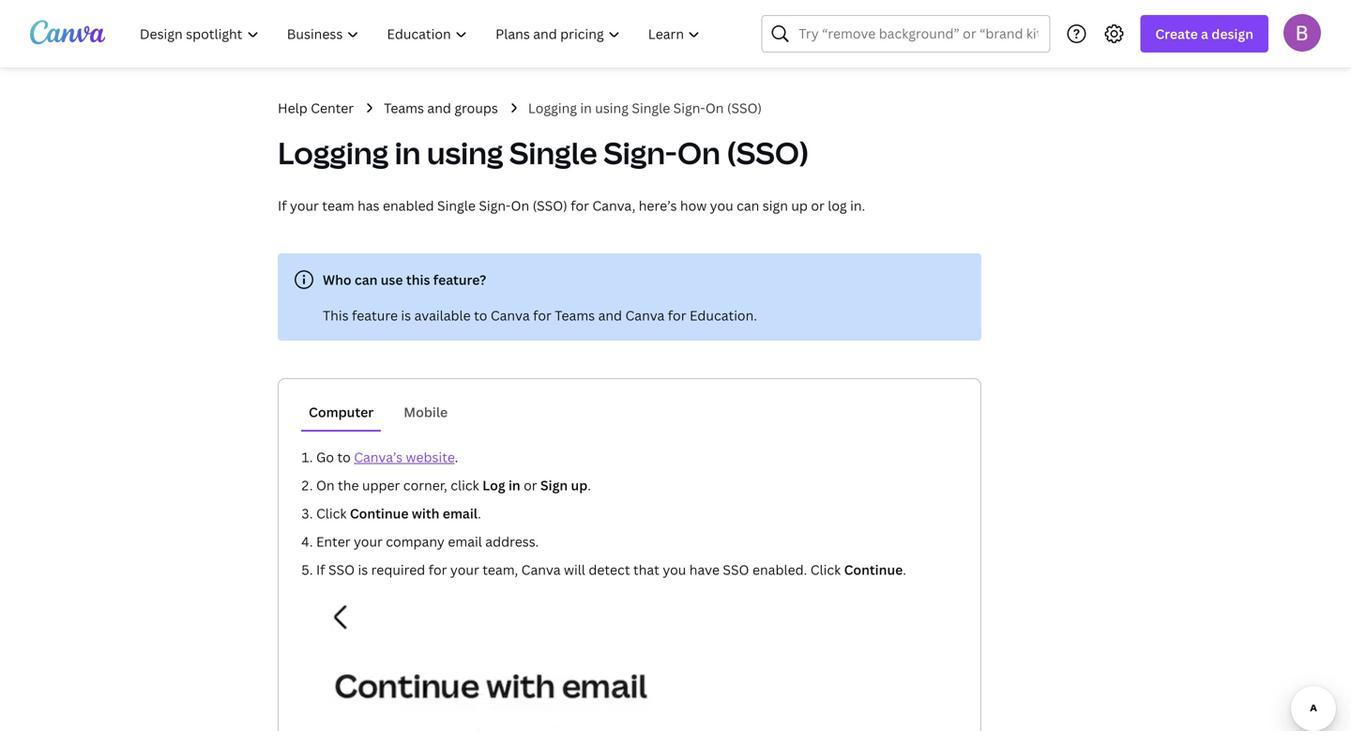 Task type: locate. For each thing, give the bounding box(es) containing it.
logging right the groups
[[528, 99, 577, 117]]

2 vertical spatial in
[[509, 476, 521, 494]]

help center link
[[278, 98, 354, 118]]

you right "how"
[[710, 197, 734, 214]]

email left address.
[[448, 533, 482, 550]]

go to canva's website .
[[316, 448, 458, 466]]

feature
[[352, 306, 398, 324]]

1 horizontal spatial logging
[[528, 99, 577, 117]]

team,
[[483, 561, 518, 579]]

to
[[474, 306, 487, 324], [337, 448, 351, 466]]

your for team
[[290, 197, 319, 214]]

1 vertical spatial continue
[[844, 561, 903, 579]]

0 horizontal spatial to
[[337, 448, 351, 466]]

1 horizontal spatial click
[[811, 561, 841, 579]]

continue
[[350, 504, 409, 522], [844, 561, 903, 579]]

log
[[482, 476, 505, 494]]

1 horizontal spatial using
[[595, 99, 629, 117]]

1 vertical spatial sign-
[[604, 132, 677, 173]]

logging in using single sign-on (sso)
[[528, 99, 762, 117], [278, 132, 809, 173]]

logging
[[528, 99, 577, 117], [278, 132, 389, 173]]

0 vertical spatial can
[[737, 197, 760, 214]]

go
[[316, 448, 334, 466]]

bob builder image
[[1284, 14, 1321, 51]]

feature?
[[433, 271, 486, 289]]

1 vertical spatial you
[[663, 561, 686, 579]]

click continue with email .
[[316, 504, 481, 522]]

continue right enabled.
[[844, 561, 903, 579]]

0 vertical spatial click
[[316, 504, 347, 522]]

using
[[595, 99, 629, 117], [427, 132, 503, 173]]

the
[[338, 476, 359, 494]]

your
[[290, 197, 319, 214], [354, 533, 383, 550], [450, 561, 479, 579]]

teams
[[384, 99, 424, 117], [555, 306, 595, 324]]

0 horizontal spatial using
[[427, 132, 503, 173]]

0 vertical spatial if
[[278, 197, 287, 214]]

create
[[1156, 25, 1198, 43]]

on the upper corner, click log in or sign up .
[[316, 476, 591, 494]]

canva's website link
[[354, 448, 455, 466]]

email
[[443, 504, 478, 522], [448, 533, 482, 550]]

and
[[427, 99, 451, 117], [598, 306, 622, 324]]

1 vertical spatial logging in using single sign-on (sso)
[[278, 132, 809, 173]]

in
[[580, 99, 592, 117], [395, 132, 421, 173], [509, 476, 521, 494]]

1 vertical spatial (sso)
[[727, 132, 809, 173]]

1 sso from the left
[[328, 561, 355, 579]]

help center
[[278, 99, 354, 117]]

1 horizontal spatial or
[[811, 197, 825, 214]]

1 horizontal spatial single
[[509, 132, 597, 173]]

2 vertical spatial (sso)
[[533, 197, 568, 214]]

(sso)
[[727, 99, 762, 117], [727, 132, 809, 173], [533, 197, 568, 214]]

1 horizontal spatial teams
[[555, 306, 595, 324]]

0 horizontal spatial logging
[[278, 132, 389, 173]]

to right available
[[474, 306, 487, 324]]

you
[[710, 197, 734, 214], [663, 561, 686, 579]]

0 vertical spatial is
[[401, 306, 411, 324]]

canva
[[491, 306, 530, 324], [625, 306, 665, 324], [521, 561, 561, 579]]

help
[[278, 99, 308, 117]]

your right the enter
[[354, 533, 383, 550]]

1 vertical spatial email
[[448, 533, 482, 550]]

or left sign
[[524, 476, 537, 494]]

mobile
[[404, 403, 448, 421]]

0 vertical spatial sign-
[[673, 99, 706, 117]]

0 horizontal spatial continue
[[350, 504, 409, 522]]

email for .
[[443, 504, 478, 522]]

1 vertical spatial and
[[598, 306, 622, 324]]

0 vertical spatial continue
[[350, 504, 409, 522]]

sign-
[[673, 99, 706, 117], [604, 132, 677, 173], [479, 197, 511, 214]]

1 horizontal spatial your
[[354, 533, 383, 550]]

0 vertical spatial teams
[[384, 99, 424, 117]]

sso
[[328, 561, 355, 579], [723, 561, 749, 579]]

1 vertical spatial your
[[354, 533, 383, 550]]

1 vertical spatial or
[[524, 476, 537, 494]]

to right the go
[[337, 448, 351, 466]]

sso down the enter
[[328, 561, 355, 579]]

0 vertical spatial or
[[811, 197, 825, 214]]

0 horizontal spatial your
[[290, 197, 319, 214]]

enter your company email address.
[[316, 533, 539, 550]]

if left team at the left of page
[[278, 197, 287, 214]]

2 vertical spatial single
[[437, 197, 476, 214]]

click right enabled.
[[811, 561, 841, 579]]

2 sso from the left
[[723, 561, 749, 579]]

1 horizontal spatial up
[[791, 197, 808, 214]]

2 horizontal spatial single
[[632, 99, 670, 117]]

0 horizontal spatial if
[[278, 197, 287, 214]]

1 vertical spatial if
[[316, 561, 325, 579]]

0 horizontal spatial in
[[395, 132, 421, 173]]

required
[[371, 561, 425, 579]]

0 horizontal spatial you
[[663, 561, 686, 579]]

if sso is required for your team, canva will detect that you have sso enabled. click continue .
[[316, 561, 907, 579]]

0 vertical spatial email
[[443, 504, 478, 522]]

.
[[455, 448, 458, 466], [588, 476, 591, 494], [478, 504, 481, 522], [903, 561, 907, 579]]

if for if sso is required for your team, canva will detect that you have sso enabled. click continue .
[[316, 561, 325, 579]]

1 horizontal spatial sso
[[723, 561, 749, 579]]

is
[[401, 306, 411, 324], [358, 561, 368, 579]]

click
[[451, 476, 479, 494]]

1 vertical spatial up
[[571, 476, 588, 494]]

1 vertical spatial to
[[337, 448, 351, 466]]

2 horizontal spatial in
[[580, 99, 592, 117]]

0 vertical spatial up
[[791, 197, 808, 214]]

have
[[690, 561, 720, 579]]

1 vertical spatial click
[[811, 561, 841, 579]]

if
[[278, 197, 287, 214], [316, 561, 325, 579]]

mobile button
[[396, 394, 455, 430]]

1 vertical spatial using
[[427, 132, 503, 173]]

single
[[632, 99, 670, 117], [509, 132, 597, 173], [437, 197, 476, 214]]

that
[[633, 561, 660, 579]]

click
[[316, 504, 347, 522], [811, 561, 841, 579]]

0 horizontal spatial click
[[316, 504, 347, 522]]

can
[[737, 197, 760, 214], [355, 271, 378, 289]]

email down click
[[443, 504, 478, 522]]

1 horizontal spatial is
[[401, 306, 411, 324]]

1 horizontal spatial to
[[474, 306, 487, 324]]

will
[[564, 561, 586, 579]]

0 vertical spatial (sso)
[[727, 99, 762, 117]]

can left the sign
[[737, 197, 760, 214]]

0 horizontal spatial up
[[571, 476, 588, 494]]

or
[[811, 197, 825, 214], [524, 476, 537, 494]]

logging in using single sign-on (sso) link
[[528, 98, 762, 118]]

enter
[[316, 533, 351, 550]]

0 vertical spatial using
[[595, 99, 629, 117]]

0 vertical spatial your
[[290, 197, 319, 214]]

sso right have
[[723, 561, 749, 579]]

computer button
[[301, 394, 381, 430]]

canva left will
[[521, 561, 561, 579]]

0 vertical spatial you
[[710, 197, 734, 214]]

up right sign
[[571, 476, 588, 494]]

if down the enter
[[316, 561, 325, 579]]

1 horizontal spatial can
[[737, 197, 760, 214]]

canva left education.
[[625, 306, 665, 324]]

1 vertical spatial is
[[358, 561, 368, 579]]

up
[[791, 197, 808, 214], [571, 476, 588, 494]]

0 vertical spatial and
[[427, 99, 451, 117]]

0 vertical spatial in
[[580, 99, 592, 117]]

click up the enter
[[316, 504, 347, 522]]

who can use this feature?
[[323, 271, 486, 289]]

is right feature on the left of page
[[401, 306, 411, 324]]

Try "remove background" or "brand kit" search field
[[799, 16, 1038, 52]]

0 vertical spatial to
[[474, 306, 487, 324]]

1 vertical spatial single
[[509, 132, 597, 173]]

is left required
[[358, 561, 368, 579]]

can left use
[[355, 271, 378, 289]]

0 horizontal spatial sso
[[328, 561, 355, 579]]

1 horizontal spatial continue
[[844, 561, 903, 579]]

center
[[311, 99, 354, 117]]

continue down upper
[[350, 504, 409, 522]]

for
[[571, 197, 589, 214], [533, 306, 552, 324], [668, 306, 687, 324], [429, 561, 447, 579]]

canva's
[[354, 448, 403, 466]]

enabled
[[383, 197, 434, 214]]

your left team,
[[450, 561, 479, 579]]

with
[[412, 504, 440, 522]]

1 horizontal spatial if
[[316, 561, 325, 579]]

your left team at the left of page
[[290, 197, 319, 214]]

you right that
[[663, 561, 686, 579]]

top level navigation element
[[128, 15, 716, 53]]

available
[[414, 306, 471, 324]]

logging down center on the left of page
[[278, 132, 389, 173]]

2 vertical spatial your
[[450, 561, 479, 579]]

sign
[[541, 476, 568, 494]]

on
[[706, 99, 724, 117], [677, 132, 721, 173], [511, 197, 529, 214], [316, 476, 335, 494]]

or left log
[[811, 197, 825, 214]]

0 horizontal spatial is
[[358, 561, 368, 579]]

up right the sign
[[791, 197, 808, 214]]

0 horizontal spatial can
[[355, 271, 378, 289]]



Task type: vqa. For each thing, say whether or not it's contained in the screenshot.
in to the left
yes



Task type: describe. For each thing, give the bounding box(es) containing it.
this feature is available to canva for teams and canva for education.
[[323, 306, 757, 324]]

teams and groups
[[384, 99, 498, 117]]

enabled.
[[753, 561, 807, 579]]

1 vertical spatial in
[[395, 132, 421, 173]]

2 vertical spatial sign-
[[479, 197, 511, 214]]

1 horizontal spatial and
[[598, 306, 622, 324]]

a
[[1201, 25, 1209, 43]]

is for feature
[[401, 306, 411, 324]]

0 vertical spatial logging
[[528, 99, 577, 117]]

website
[[406, 448, 455, 466]]

detect
[[589, 561, 630, 579]]

teams and groups link
[[384, 98, 498, 118]]

this
[[406, 271, 430, 289]]

0 horizontal spatial single
[[437, 197, 476, 214]]

address.
[[485, 533, 539, 550]]

is for sso
[[358, 561, 368, 579]]

company
[[386, 533, 445, 550]]

sign
[[763, 197, 788, 214]]

team
[[322, 197, 354, 214]]

your for company
[[354, 533, 383, 550]]

create a design
[[1156, 25, 1254, 43]]

how
[[680, 197, 707, 214]]

if your team has enabled single sign-on (sso) for canva, here's how you can sign up or log in.
[[278, 197, 865, 214]]

log
[[828, 197, 847, 214]]

education.
[[690, 306, 757, 324]]

computer
[[309, 403, 374, 421]]

1 vertical spatial teams
[[555, 306, 595, 324]]

here's
[[639, 197, 677, 214]]

0 vertical spatial single
[[632, 99, 670, 117]]

canva right available
[[491, 306, 530, 324]]

1 vertical spatial logging
[[278, 132, 389, 173]]

0 horizontal spatial and
[[427, 99, 451, 117]]

this
[[323, 306, 349, 324]]

create a design button
[[1141, 15, 1269, 53]]

2 horizontal spatial your
[[450, 561, 479, 579]]

1 horizontal spatial you
[[710, 197, 734, 214]]

has
[[358, 197, 380, 214]]

if for if your team has enabled single sign-on (sso) for canva, here's how you can sign up or log in.
[[278, 197, 287, 214]]

1 vertical spatial can
[[355, 271, 378, 289]]

in inside the logging in using single sign-on (sso) link
[[580, 99, 592, 117]]

use
[[381, 271, 403, 289]]

0 horizontal spatial or
[[524, 476, 537, 494]]

0 horizontal spatial teams
[[384, 99, 424, 117]]

upper
[[362, 476, 400, 494]]

groups
[[455, 99, 498, 117]]

who
[[323, 271, 352, 289]]

0 vertical spatial logging in using single sign-on (sso)
[[528, 99, 762, 117]]

canva,
[[593, 197, 636, 214]]

in.
[[850, 197, 865, 214]]

1 horizontal spatial in
[[509, 476, 521, 494]]

design
[[1212, 25, 1254, 43]]

corner,
[[403, 476, 447, 494]]

email for address.
[[448, 533, 482, 550]]



